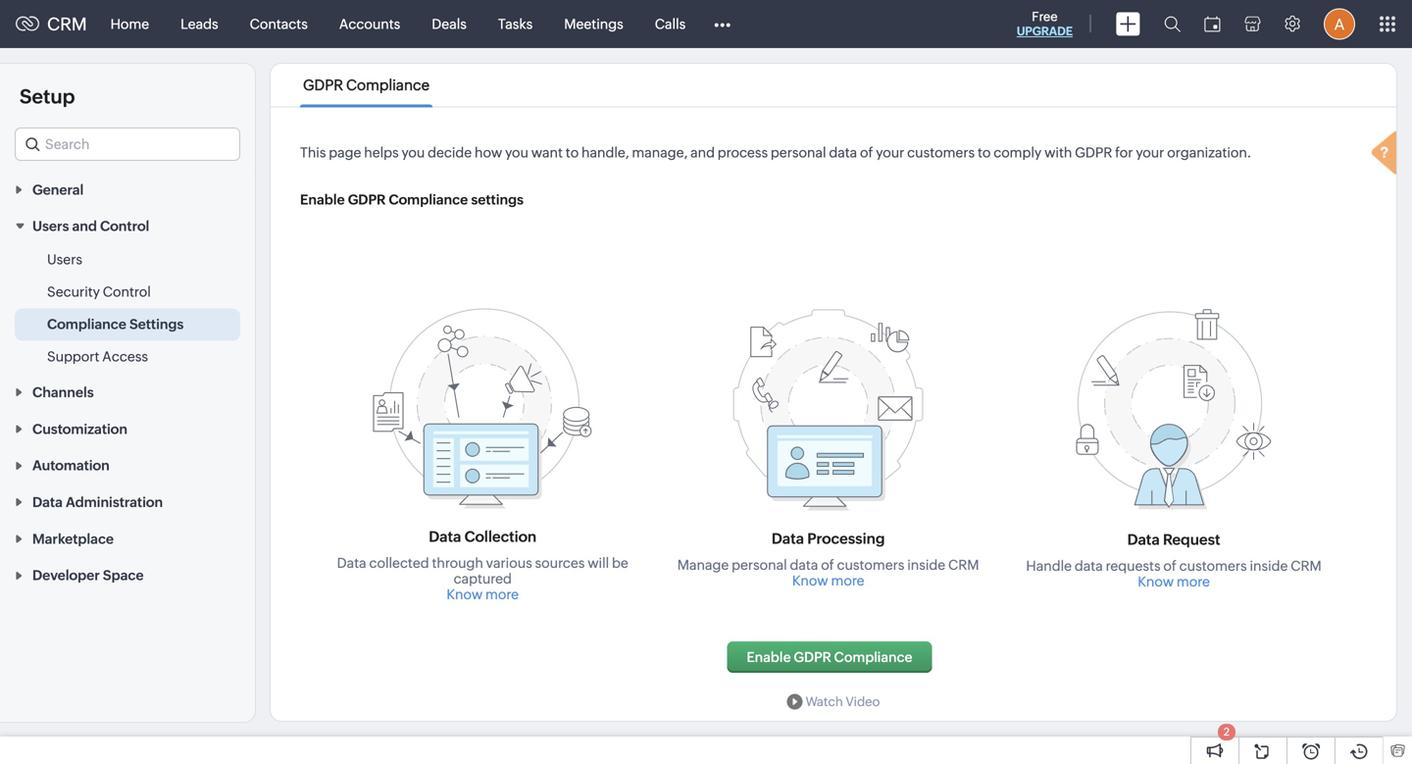 Task type: describe. For each thing, give the bounding box(es) containing it.
want
[[531, 145, 563, 160]]

inside for request
[[1250, 558, 1288, 574]]

of for data request
[[1164, 558, 1177, 574]]

search image
[[1164, 16, 1181, 32]]

watch video
[[806, 694, 880, 709]]

marketplace
[[32, 531, 114, 547]]

control inside users and control dropdown button
[[100, 218, 149, 234]]

decide
[[428, 145, 472, 160]]

home link
[[95, 0, 165, 48]]

settings
[[129, 317, 184, 332]]

security control
[[47, 284, 151, 300]]

meetings
[[564, 16, 624, 32]]

home
[[110, 16, 149, 32]]

channels
[[32, 385, 94, 400]]

requests
[[1106, 558, 1161, 574]]

data processing manage personal data of customers inside crm know more
[[678, 530, 980, 589]]

through
[[432, 555, 484, 571]]

meetings link
[[549, 0, 639, 48]]

help image
[[1368, 128, 1407, 181]]

know for request
[[1138, 574, 1174, 590]]

compliance settings link
[[47, 315, 184, 334]]

various
[[486, 555, 532, 571]]

compliance inside button
[[834, 649, 913, 665]]

gdpr up "this"
[[303, 77, 343, 94]]

2
[[1224, 726, 1230, 738]]

manage,
[[632, 145, 688, 160]]

users and control button
[[0, 207, 255, 244]]

more for request
[[1177, 574, 1211, 590]]

marketplace button
[[0, 520, 255, 557]]

be
[[612, 555, 629, 571]]

1 to from the left
[[566, 145, 579, 160]]

0 vertical spatial personal
[[771, 145, 827, 160]]

more for processing
[[831, 573, 865, 589]]

calendar image
[[1205, 16, 1221, 32]]

2 your from the left
[[1136, 145, 1165, 160]]

customization button
[[0, 410, 255, 447]]

crm link
[[16, 14, 87, 34]]

data for request
[[1128, 531, 1160, 548]]

security control link
[[47, 282, 151, 302]]

data request handle data requests of customers inside crm know more
[[1027, 531, 1322, 590]]

Other Modules field
[[702, 8, 744, 40]]

customers for data request
[[1180, 558, 1248, 574]]

more inside the data collection data collected through various sources will be captured know more
[[486, 587, 519, 602]]

compliance down 'accounts'
[[346, 77, 430, 94]]

1 horizontal spatial and
[[691, 145, 715, 160]]

settings
[[471, 192, 524, 207]]

gdpr compliance
[[303, 77, 430, 94]]

calls link
[[639, 0, 702, 48]]

enable gdpr compliance button
[[727, 642, 933, 673]]

general
[[32, 182, 84, 198]]

gdpr down helps
[[348, 192, 386, 207]]

know for processing
[[793, 573, 829, 589]]

2 you from the left
[[505, 145, 529, 160]]

1 your from the left
[[876, 145, 905, 160]]

process
[[718, 145, 768, 160]]

handle
[[1027, 558, 1072, 574]]

users link
[[47, 250, 82, 269]]

users for users and control
[[32, 218, 69, 234]]

data inside the data request handle data requests of customers inside crm know more
[[1075, 558, 1103, 574]]

collection
[[465, 528, 537, 545]]

support
[[47, 349, 100, 365]]

free upgrade
[[1017, 9, 1073, 38]]

contacts link
[[234, 0, 324, 48]]

support access
[[47, 349, 148, 365]]

know inside the data collection data collected through various sources will be captured know more
[[447, 587, 483, 602]]

search element
[[1153, 0, 1193, 48]]

sources
[[535, 555, 585, 571]]

will
[[588, 555, 609, 571]]

create menu element
[[1105, 0, 1153, 48]]

access
[[102, 349, 148, 365]]

automation
[[32, 458, 110, 474]]

deals link
[[416, 0, 483, 48]]

helps
[[364, 145, 399, 160]]

manage
[[678, 557, 729, 573]]

1 horizontal spatial of
[[860, 145, 874, 160]]

calls
[[655, 16, 686, 32]]

captured
[[454, 571, 512, 587]]

tasks link
[[483, 0, 549, 48]]

enable for enable gdpr compliance settings
[[300, 192, 345, 207]]



Task type: vqa. For each thing, say whether or not it's contained in the screenshot.
Space on the left bottom
yes



Task type: locate. For each thing, give the bounding box(es) containing it.
collected
[[369, 555, 429, 571]]

gdpr up watch
[[794, 649, 832, 665]]

accounts link
[[324, 0, 416, 48]]

comply
[[994, 145, 1042, 160]]

customers inside data processing manage personal data of customers inside crm know more
[[837, 557, 905, 573]]

this
[[300, 145, 326, 160]]

1 horizontal spatial data
[[829, 145, 858, 160]]

0 vertical spatial and
[[691, 145, 715, 160]]

more inside the data request handle data requests of customers inside crm know more
[[1177, 574, 1211, 590]]

know inside data processing manage personal data of customers inside crm know more
[[793, 573, 829, 589]]

users for users
[[47, 252, 82, 268]]

0 horizontal spatial crm
[[47, 14, 87, 34]]

developer space button
[[0, 557, 255, 593]]

free
[[1032, 9, 1058, 24]]

tasks
[[498, 16, 533, 32]]

create menu image
[[1116, 12, 1141, 36]]

administration
[[66, 494, 163, 510]]

customers
[[908, 145, 975, 160], [837, 557, 905, 573], [1180, 558, 1248, 574]]

0 horizontal spatial to
[[566, 145, 579, 160]]

and inside dropdown button
[[72, 218, 97, 234]]

enable
[[300, 192, 345, 207], [747, 649, 791, 665]]

request
[[1163, 531, 1221, 548]]

data inside data processing manage personal data of customers inside crm know more
[[790, 557, 819, 573]]

to right 'want'
[[566, 145, 579, 160]]

1 you from the left
[[402, 145, 425, 160]]

contacts
[[250, 16, 308, 32]]

inside inside the data request handle data requests of customers inside crm know more
[[1250, 558, 1288, 574]]

gdpr inside button
[[794, 649, 832, 665]]

support access link
[[47, 347, 148, 367]]

0 horizontal spatial more
[[486, 587, 519, 602]]

compliance settings
[[47, 317, 184, 332]]

data down automation
[[32, 494, 63, 510]]

1 vertical spatial control
[[103, 284, 151, 300]]

2 to from the left
[[978, 145, 991, 160]]

1 vertical spatial enable
[[747, 649, 791, 665]]

developer
[[32, 568, 100, 583]]

you
[[402, 145, 425, 160], [505, 145, 529, 160]]

users inside users and control dropdown button
[[32, 218, 69, 234]]

2 horizontal spatial crm
[[1291, 558, 1322, 574]]

know
[[793, 573, 829, 589], [1138, 574, 1174, 590], [447, 587, 483, 602]]

data collection data collected through various sources will be captured know more
[[337, 528, 629, 602]]

security
[[47, 284, 100, 300]]

more inside data processing manage personal data of customers inside crm know more
[[831, 573, 865, 589]]

you right how
[[505, 145, 529, 160]]

data administration
[[32, 494, 163, 510]]

data administration button
[[0, 483, 255, 520]]

profile element
[[1313, 0, 1368, 48]]

control down general dropdown button
[[100, 218, 149, 234]]

0 horizontal spatial inside
[[908, 557, 946, 573]]

more
[[831, 573, 865, 589], [1177, 574, 1211, 590], [486, 587, 519, 602]]

control
[[100, 218, 149, 234], [103, 284, 151, 300]]

for
[[1116, 145, 1134, 160]]

users and control
[[32, 218, 149, 234]]

gdpr
[[303, 77, 343, 94], [1075, 145, 1113, 160], [348, 192, 386, 207], [794, 649, 832, 665]]

inside
[[908, 557, 946, 573], [1250, 558, 1288, 574]]

know down 'through'
[[447, 587, 483, 602]]

data left collected
[[337, 555, 367, 571]]

to left comply
[[978, 145, 991, 160]]

enable gdpr compliance settings
[[300, 192, 524, 207]]

watch
[[806, 694, 843, 709]]

0 horizontal spatial know
[[447, 587, 483, 602]]

enable for enable gdpr compliance
[[747, 649, 791, 665]]

how
[[475, 145, 503, 160]]

gdpr left the for
[[1075, 145, 1113, 160]]

data for collection
[[429, 528, 461, 545]]

and up users link
[[72, 218, 97, 234]]

inside inside data processing manage personal data of customers inside crm know more
[[908, 557, 946, 573]]

1 horizontal spatial customers
[[908, 145, 975, 160]]

data
[[32, 494, 63, 510], [429, 528, 461, 545], [772, 530, 804, 547], [1128, 531, 1160, 548], [337, 555, 367, 571]]

crm inside data processing manage personal data of customers inside crm know more
[[949, 557, 980, 573]]

and
[[691, 145, 715, 160], [72, 218, 97, 234]]

crm
[[47, 14, 87, 34], [949, 557, 980, 573], [1291, 558, 1322, 574]]

general button
[[0, 171, 255, 207]]

and left process
[[691, 145, 715, 160]]

leads link
[[165, 0, 234, 48]]

compliance up video
[[834, 649, 913, 665]]

data left 'processing'
[[772, 530, 804, 547]]

inside for processing
[[908, 557, 946, 573]]

control inside security control link
[[103, 284, 151, 300]]

0 horizontal spatial enable
[[300, 192, 345, 207]]

you right helps
[[402, 145, 425, 160]]

know down 'processing'
[[793, 573, 829, 589]]

gdpr compliance link
[[300, 77, 433, 94]]

data for processing
[[772, 530, 804, 547]]

of
[[860, 145, 874, 160], [821, 557, 835, 573], [1164, 558, 1177, 574]]

of inside data processing manage personal data of customers inside crm know more
[[821, 557, 835, 573]]

users inside users and control region
[[47, 252, 82, 268]]

space
[[103, 568, 144, 583]]

0 vertical spatial users
[[32, 218, 69, 234]]

processing
[[808, 530, 885, 547]]

more down various
[[486, 587, 519, 602]]

1 horizontal spatial enable
[[747, 649, 791, 665]]

0 horizontal spatial your
[[876, 145, 905, 160]]

with
[[1045, 145, 1073, 160]]

0 vertical spatial enable
[[300, 192, 345, 207]]

2 horizontal spatial data
[[1075, 558, 1103, 574]]

0 horizontal spatial and
[[72, 218, 97, 234]]

personal right process
[[771, 145, 827, 160]]

personal inside data processing manage personal data of customers inside crm know more
[[732, 557, 787, 573]]

handle,
[[582, 145, 629, 160]]

channels button
[[0, 373, 255, 410]]

data for administration
[[32, 494, 63, 510]]

1 vertical spatial and
[[72, 218, 97, 234]]

this page helps you decide how you want to handle, manage, and process personal data of your customers to comply with gdpr for your organization.
[[300, 145, 1252, 160]]

customers down 'processing'
[[837, 557, 905, 573]]

enable gdpr compliance
[[747, 649, 913, 665]]

1 horizontal spatial crm
[[949, 557, 980, 573]]

profile image
[[1324, 8, 1356, 40]]

2 horizontal spatial more
[[1177, 574, 1211, 590]]

enable inside button
[[747, 649, 791, 665]]

customers left comply
[[908, 145, 975, 160]]

1 horizontal spatial to
[[978, 145, 991, 160]]

page
[[329, 145, 361, 160]]

automation button
[[0, 447, 255, 483]]

crm for data request
[[1291, 558, 1322, 574]]

customers down request
[[1180, 558, 1248, 574]]

setup
[[20, 85, 75, 108]]

crm inside the data request handle data requests of customers inside crm know more
[[1291, 558, 1322, 574]]

more down request
[[1177, 574, 1211, 590]]

0 horizontal spatial of
[[821, 557, 835, 573]]

personal
[[771, 145, 827, 160], [732, 557, 787, 573]]

your
[[876, 145, 905, 160], [1136, 145, 1165, 160]]

of for data processing
[[821, 557, 835, 573]]

1 horizontal spatial know
[[793, 573, 829, 589]]

None field
[[15, 128, 240, 161]]

developer space
[[32, 568, 144, 583]]

crm for data processing
[[949, 557, 980, 573]]

deals
[[432, 16, 467, 32]]

of inside the data request handle data requests of customers inside crm know more
[[1164, 558, 1177, 574]]

data up requests
[[1128, 531, 1160, 548]]

1 vertical spatial personal
[[732, 557, 787, 573]]

leads
[[181, 16, 218, 32]]

0 horizontal spatial customers
[[837, 557, 905, 573]]

control up compliance settings link
[[103, 284, 151, 300]]

1 horizontal spatial you
[[505, 145, 529, 160]]

2 horizontal spatial know
[[1138, 574, 1174, 590]]

compliance inside users and control region
[[47, 317, 126, 332]]

2 horizontal spatial of
[[1164, 558, 1177, 574]]

accounts
[[339, 16, 401, 32]]

know down request
[[1138, 574, 1174, 590]]

customization
[[32, 421, 127, 437]]

1 horizontal spatial inside
[[1250, 558, 1288, 574]]

personal right manage
[[732, 557, 787, 573]]

0 vertical spatial control
[[100, 218, 149, 234]]

2 horizontal spatial customers
[[1180, 558, 1248, 574]]

data up 'through'
[[429, 528, 461, 545]]

organization.
[[1168, 145, 1252, 160]]

data inside dropdown button
[[32, 494, 63, 510]]

data
[[829, 145, 858, 160], [790, 557, 819, 573], [1075, 558, 1103, 574]]

customers inside the data request handle data requests of customers inside crm know more
[[1180, 558, 1248, 574]]

Search text field
[[16, 129, 239, 160]]

data inside data processing manage personal data of customers inside crm know more
[[772, 530, 804, 547]]

users up users link
[[32, 218, 69, 234]]

compliance down decide
[[389, 192, 468, 207]]

more down 'processing'
[[831, 573, 865, 589]]

users
[[32, 218, 69, 234], [47, 252, 82, 268]]

data inside the data request handle data requests of customers inside crm know more
[[1128, 531, 1160, 548]]

0 horizontal spatial you
[[402, 145, 425, 160]]

1 horizontal spatial more
[[831, 573, 865, 589]]

know inside the data request handle data requests of customers inside crm know more
[[1138, 574, 1174, 590]]

video
[[846, 694, 880, 709]]

1 horizontal spatial your
[[1136, 145, 1165, 160]]

1 vertical spatial users
[[47, 252, 82, 268]]

compliance up support access
[[47, 317, 126, 332]]

customers for data processing
[[837, 557, 905, 573]]

0 horizontal spatial data
[[790, 557, 819, 573]]

upgrade
[[1017, 25, 1073, 38]]

users up security
[[47, 252, 82, 268]]

users and control region
[[0, 244, 255, 373]]



